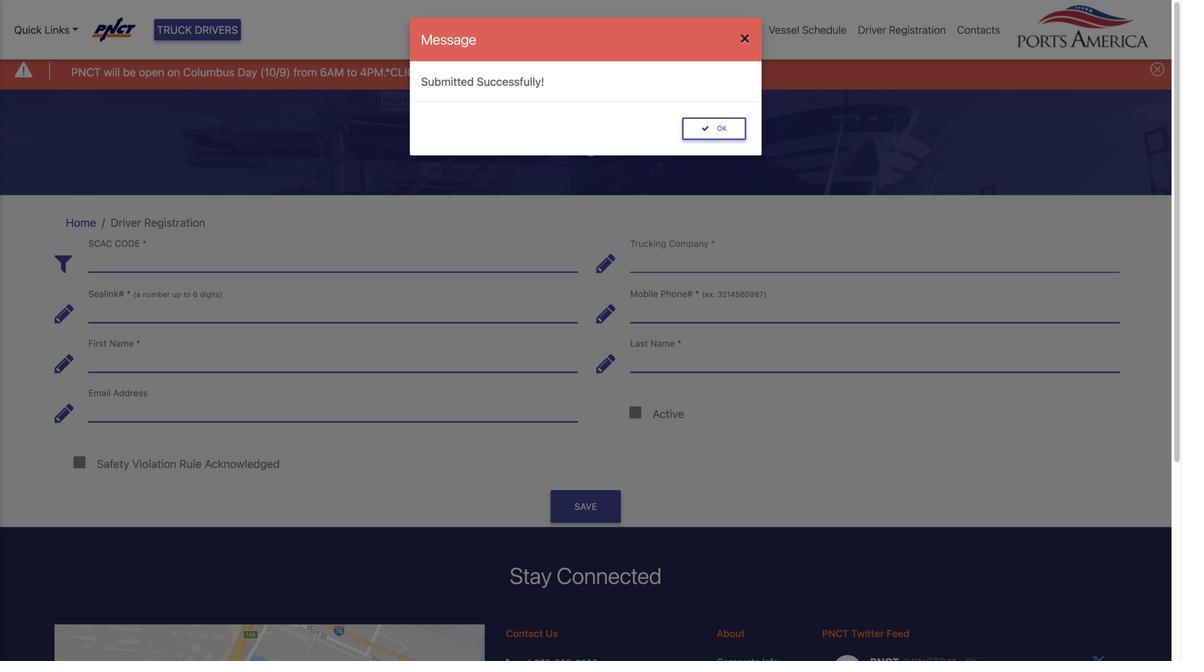 Task type: describe. For each thing, give the bounding box(es) containing it.
be
[[123, 66, 136, 79]]

active
[[653, 408, 684, 421]]

× button
[[728, 18, 762, 57]]

3214560987)
[[718, 290, 767, 299]]

quick
[[14, 24, 42, 36]]

contacts link
[[952, 16, 1006, 43]]

vessel schedule link
[[763, 16, 853, 43]]

1 vertical spatial to
[[183, 290, 191, 299]]

4pm.*click
[[360, 66, 422, 79]]

rule
[[179, 457, 202, 471]]

quick links
[[14, 24, 70, 36]]

(ex: 3214560987) text field
[[630, 297, 1120, 323]]

(a number up to 6 digits)
[[133, 290, 223, 299]]

2 horizontal spatial driver registration
[[858, 24, 946, 36]]

schedule
[[802, 24, 847, 36]]

acknowledged
[[205, 457, 280, 471]]

about
[[717, 628, 745, 640]]

violation
[[132, 457, 176, 471]]

pnct for pnct twitter feed
[[822, 628, 849, 640]]

(ex:
[[702, 290, 715, 299]]

stay connected
[[510, 563, 662, 589]]

1 vertical spatial registration
[[560, 131, 672, 157]]

pnct for pnct will be open on columbus day (10/9) from 6am to 4pm.*click for details*
[[71, 66, 101, 79]]

successfully!
[[477, 75, 544, 88]]

will
[[104, 66, 120, 79]]

ok
[[715, 124, 727, 132]]

1 vertical spatial driver registration
[[499, 131, 672, 157]]

home link
[[66, 216, 96, 229]]

close image
[[1151, 62, 1165, 76]]

driver inside "driver registration" link
[[858, 24, 887, 36]]

contact
[[506, 628, 543, 640]]

connected
[[557, 563, 662, 589]]

details*
[[442, 66, 482, 79]]

safety violation rule acknowledged
[[97, 457, 280, 471]]

6
[[193, 290, 198, 299]]

check image
[[702, 125, 709, 133]]

×
[[740, 27, 751, 47]]

to inside 'link'
[[347, 66, 357, 79]]

up
[[172, 290, 181, 299]]

vessel
[[769, 24, 800, 36]]



Task type: vqa. For each thing, say whether or not it's contained in the screenshot.
'USE'
no



Task type: locate. For each thing, give the bounding box(es) containing it.
pnct left twitter
[[822, 628, 849, 640]]

pnct twitter feed
[[822, 628, 910, 640]]

driver right home
[[111, 216, 141, 229]]

registration
[[889, 24, 946, 36], [560, 131, 672, 157], [144, 216, 205, 229]]

safety
[[97, 457, 129, 471]]

columbus
[[183, 66, 235, 79]]

0 horizontal spatial to
[[183, 290, 191, 299]]

2 vertical spatial registration
[[144, 216, 205, 229]]

to
[[347, 66, 357, 79], [183, 290, 191, 299]]

open
[[139, 66, 164, 79]]

day
[[238, 66, 257, 79]]

None text field
[[630, 347, 1120, 373], [88, 396, 578, 422], [630, 347, 1120, 373], [88, 396, 578, 422]]

from
[[293, 66, 317, 79]]

0 horizontal spatial registration
[[144, 216, 205, 229]]

0 horizontal spatial driver
[[111, 216, 141, 229]]

6am
[[320, 66, 344, 79]]

driver registration link
[[853, 16, 952, 43]]

to right 6am
[[347, 66, 357, 79]]

feed
[[887, 628, 910, 640]]

1 horizontal spatial pnct
[[822, 628, 849, 640]]

pnct will be open on columbus day (10/9) from 6am to 4pm.*click for details* link
[[71, 64, 482, 81]]

(a
[[133, 290, 140, 299]]

0 vertical spatial driver registration
[[858, 24, 946, 36]]

driver registration
[[858, 24, 946, 36], [499, 131, 672, 157], [111, 216, 205, 229]]

0 vertical spatial pnct
[[71, 66, 101, 79]]

quick links link
[[14, 22, 79, 38]]

driver down the successfully! on the left of page
[[499, 131, 555, 157]]

1 horizontal spatial registration
[[560, 131, 672, 157]]

1 vertical spatial driver
[[499, 131, 555, 157]]

0 vertical spatial driver
[[858, 24, 887, 36]]

message
[[421, 31, 477, 48]]

driver right schedule
[[858, 24, 887, 36]]

pnct will be open on columbus day (10/9) from 6am to 4pm.*click for details*
[[71, 66, 482, 79]]

stay
[[510, 563, 552, 589]]

None text field
[[630, 247, 1120, 272], [88, 347, 578, 373], [630, 247, 1120, 272], [88, 347, 578, 373]]

ok button
[[682, 118, 746, 140]]

(10/9)
[[260, 66, 290, 79]]

submitted
[[421, 75, 474, 88]]

1 horizontal spatial driver registration
[[499, 131, 672, 157]]

(a number up to 6 digits) text field
[[88, 297, 578, 323]]

to left the '6'
[[183, 290, 191, 299]]

number
[[143, 290, 170, 299]]

× document
[[410, 18, 762, 155]]

0 horizontal spatial pnct
[[71, 66, 101, 79]]

(ex: 3214560987)
[[702, 290, 767, 299]]

for
[[425, 66, 439, 79]]

pnct left will
[[71, 66, 101, 79]]

links
[[45, 24, 70, 36]]

2 vertical spatial driver
[[111, 216, 141, 229]]

1 horizontal spatial to
[[347, 66, 357, 79]]

2 vertical spatial driver registration
[[111, 216, 205, 229]]

us
[[546, 628, 558, 640]]

pnct inside "pnct will be open on columbus day (10/9) from 6am to 4pm.*click for details*" 'link'
[[71, 66, 101, 79]]

twitter
[[851, 628, 884, 640]]

0 horizontal spatial driver registration
[[111, 216, 205, 229]]

vessel schedule
[[769, 24, 847, 36]]

0 vertical spatial to
[[347, 66, 357, 79]]

contacts
[[957, 24, 1000, 36]]

1 vertical spatial pnct
[[822, 628, 849, 640]]

rail link
[[735, 16, 763, 43]]

1 horizontal spatial driver
[[499, 131, 555, 157]]

2 horizontal spatial registration
[[889, 24, 946, 36]]

None search field
[[88, 247, 578, 272]]

driver
[[858, 24, 887, 36], [499, 131, 555, 157], [111, 216, 141, 229]]

2 horizontal spatial driver
[[858, 24, 887, 36]]

0 vertical spatial registration
[[889, 24, 946, 36]]

pnct
[[71, 66, 101, 79], [822, 628, 849, 640]]

contact us
[[506, 628, 558, 640]]

digits)
[[200, 290, 223, 299]]

submitted successfully!
[[421, 75, 544, 88]]

home
[[66, 216, 96, 229]]

pnct will be open on columbus day (10/9) from 6am to 4pm.*click for details* alert
[[0, 52, 1172, 90]]

rail
[[741, 24, 757, 36]]

on
[[167, 66, 180, 79]]



